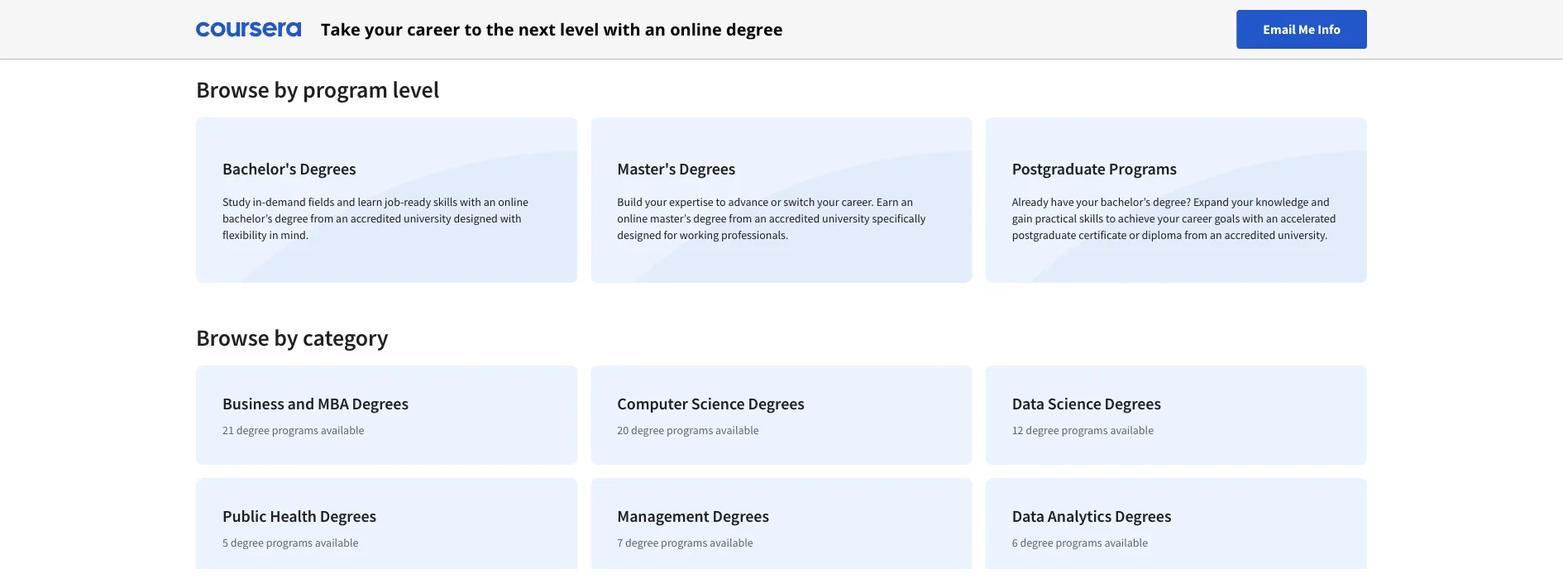 Task type: describe. For each thing, give the bounding box(es) containing it.
data analytics degrees
[[1012, 506, 1172, 527]]

data for data analytics degrees
[[1012, 506, 1045, 527]]

available for data analytics degrees
[[1105, 535, 1149, 550]]

postgraduate
[[1012, 228, 1077, 242]]

your up master's
[[645, 194, 667, 209]]

accredited inside already have your bachelor's degree? expand your knowledge and gain practical skills to achieve your career goals with an accelerated postgraduate certificate or diploma from an accredited university.
[[1225, 228, 1276, 242]]

business
[[223, 393, 284, 414]]

0 vertical spatial career
[[407, 18, 460, 41]]

browse for browse by category
[[196, 323, 269, 352]]

available for computer science degrees
[[716, 423, 759, 438]]

your right the "have"
[[1077, 194, 1099, 209]]

practical
[[1035, 211, 1077, 226]]

postgraduate
[[1012, 158, 1106, 179]]

with inside already have your bachelor's degree? expand your knowledge and gain practical skills to achieve your career goals with an accelerated postgraduate certificate or diploma from an accredited university.
[[1243, 211, 1264, 226]]

specifically
[[872, 211, 926, 226]]

5 degree programs available
[[223, 535, 359, 550]]

and inside already have your bachelor's degree? expand your knowledge and gain practical skills to achieve your career goals with an accelerated postgraduate certificate or diploma from an accredited university.
[[1312, 194, 1330, 209]]

professionals.
[[722, 228, 789, 242]]

working
[[680, 228, 719, 242]]

available for public health degrees
[[315, 535, 359, 550]]

take
[[321, 18, 361, 41]]

available for data science degrees
[[1111, 423, 1154, 438]]

0 horizontal spatial level
[[393, 75, 439, 104]]

data science degrees
[[1012, 393, 1162, 414]]

management
[[617, 506, 710, 527]]

public health degrees
[[223, 506, 377, 527]]

skills inside already have your bachelor's degree? expand your knowledge and gain practical skills to achieve your career goals with an accelerated postgraduate certificate or diploma from an accredited university.
[[1080, 211, 1104, 226]]

available for management degrees
[[710, 535, 754, 550]]

expertise
[[669, 194, 714, 209]]

from for bachelor's degrees
[[311, 211, 334, 226]]

master's degrees
[[617, 158, 736, 179]]

already have your bachelor's degree? expand your knowledge and gain practical skills to achieve your career goals with an accelerated postgraduate certificate or diploma from an accredited university.
[[1012, 194, 1337, 242]]

21
[[223, 423, 234, 438]]

job-
[[385, 194, 404, 209]]

degree inside build your expertise to advance or switch your career. earn an online master's degree from an accredited university specifically designed for working professionals.
[[694, 211, 727, 226]]

your right switch
[[817, 194, 839, 209]]

degree?
[[1153, 194, 1191, 209]]

university for bachelor's degrees
[[404, 211, 451, 226]]

email me info button
[[1237, 10, 1368, 49]]

category
[[303, 323, 389, 352]]

bachelor's inside already have your bachelor's degree? expand your knowledge and gain practical skills to achieve your career goals with an accelerated postgraduate certificate or diploma from an accredited university.
[[1101, 194, 1151, 209]]

skills inside the study in-demand fields and learn job-ready skills with an online bachelor's degree from an accredited university designed with flexibility in mind.
[[434, 194, 458, 209]]

flexibility
[[223, 228, 267, 242]]

by for program
[[274, 75, 298, 104]]

0 horizontal spatial and
[[288, 393, 314, 414]]

degree for public health degrees
[[231, 535, 264, 550]]

achieve
[[1118, 211, 1156, 226]]

accelerated
[[1281, 211, 1337, 226]]

build
[[617, 194, 643, 209]]

5
[[223, 535, 228, 550]]

accredited for master's degrees
[[769, 211, 820, 226]]

degree for business and mba degrees
[[236, 423, 270, 438]]

master's
[[650, 211, 691, 226]]

learn
[[358, 194, 383, 209]]

online for bachelor's degrees
[[498, 194, 529, 209]]

programs for business and mba degrees
[[272, 423, 318, 438]]

program
[[303, 75, 388, 104]]

7 degree programs available
[[617, 535, 754, 550]]

fields
[[308, 194, 335, 209]]

available for business and mba degrees
[[321, 423, 364, 438]]

in-
[[253, 194, 266, 209]]

diploma
[[1142, 228, 1183, 242]]

1 horizontal spatial level
[[560, 18, 599, 41]]

coursera image
[[196, 16, 301, 43]]

goals
[[1215, 211, 1240, 226]]

expand
[[1194, 194, 1230, 209]]

email
[[1264, 21, 1296, 38]]

programs for management degrees
[[661, 535, 708, 550]]

advance
[[728, 194, 769, 209]]

mind.
[[281, 228, 309, 242]]

2 horizontal spatial online
[[670, 18, 722, 41]]

computer science degrees
[[617, 393, 805, 414]]



Task type: vqa. For each thing, say whether or not it's contained in the screenshot.
1 in Biases that get in the way of happiness Module 2 • 1 hour to complete
no



Task type: locate. For each thing, give the bounding box(es) containing it.
list for browse by category
[[189, 359, 1374, 569]]

programs down data science degrees
[[1062, 423, 1108, 438]]

to left "the"
[[465, 18, 482, 41]]

available down data science degrees
[[1111, 423, 1154, 438]]

skills
[[434, 194, 458, 209], [1080, 211, 1104, 226]]

from for master's degrees
[[729, 211, 752, 226]]

0 vertical spatial list
[[189, 111, 1374, 290]]

or down achieve
[[1130, 228, 1140, 242]]

degrees
[[300, 158, 356, 179], [679, 158, 736, 179], [352, 393, 409, 414], [748, 393, 805, 414], [1105, 393, 1162, 414], [320, 506, 377, 527], [713, 506, 769, 527], [1115, 506, 1172, 527]]

degree for management degrees
[[626, 535, 659, 550]]

university.
[[1278, 228, 1328, 242]]

info
[[1318, 21, 1341, 38]]

your right take
[[365, 18, 403, 41]]

or
[[771, 194, 781, 209], [1130, 228, 1140, 242]]

the
[[486, 18, 514, 41]]

programs down analytics
[[1056, 535, 1103, 550]]

have
[[1051, 194, 1074, 209]]

with
[[604, 18, 641, 41], [460, 194, 481, 209], [500, 211, 522, 226], [1243, 211, 1264, 226]]

2 horizontal spatial to
[[1106, 211, 1116, 226]]

from
[[311, 211, 334, 226], [729, 211, 752, 226], [1185, 228, 1208, 242]]

accredited down switch
[[769, 211, 820, 226]]

0 vertical spatial data
[[1012, 393, 1045, 414]]

0 horizontal spatial science
[[691, 393, 745, 414]]

0 vertical spatial to
[[465, 18, 482, 41]]

degree
[[726, 18, 783, 41], [275, 211, 308, 226], [694, 211, 727, 226], [236, 423, 270, 438], [631, 423, 665, 438], [1026, 423, 1060, 438], [231, 535, 264, 550], [626, 535, 659, 550], [1020, 535, 1054, 550]]

from inside build your expertise to advance or switch your career. earn an online master's degree from an accredited university specifically designed for working professionals.
[[729, 211, 752, 226]]

0 horizontal spatial or
[[771, 194, 781, 209]]

mba
[[318, 393, 349, 414]]

accredited for bachelor's degrees
[[350, 211, 402, 226]]

1 horizontal spatial university
[[822, 211, 870, 226]]

2 browse from the top
[[196, 323, 269, 352]]

21 degree programs available
[[223, 423, 364, 438]]

or inside build your expertise to advance or switch your career. earn an online master's degree from an accredited university specifically designed for working professionals.
[[771, 194, 781, 209]]

university inside the study in-demand fields and learn job-ready skills with an online bachelor's degree from an accredited university designed with flexibility in mind.
[[404, 211, 451, 226]]

career.
[[842, 194, 874, 209]]

20
[[617, 423, 629, 438]]

skills right ready at the top left
[[434, 194, 458, 209]]

1 horizontal spatial skills
[[1080, 211, 1104, 226]]

to for the
[[465, 18, 482, 41]]

science for computer
[[691, 393, 745, 414]]

list for browse by program level
[[189, 111, 1374, 290]]

1 vertical spatial skills
[[1080, 211, 1104, 226]]

designed
[[454, 211, 498, 226], [617, 228, 662, 242]]

business and mba degrees
[[223, 393, 409, 414]]

0 horizontal spatial university
[[404, 211, 451, 226]]

1 data from the top
[[1012, 393, 1045, 414]]

in
[[269, 228, 278, 242]]

0 vertical spatial designed
[[454, 211, 498, 226]]

1 vertical spatial bachelor's
[[223, 211, 273, 226]]

certificate
[[1079, 228, 1127, 242]]

0 vertical spatial skills
[[434, 194, 458, 209]]

or left switch
[[771, 194, 781, 209]]

science for data
[[1048, 393, 1102, 414]]

designed inside build your expertise to advance or switch your career. earn an online master's degree from an accredited university specifically designed for working professionals.
[[617, 228, 662, 242]]

browse
[[196, 75, 269, 104], [196, 323, 269, 352]]

1 vertical spatial or
[[1130, 228, 1140, 242]]

browse by program level
[[196, 75, 439, 104]]

computer
[[617, 393, 688, 414]]

career left "the"
[[407, 18, 460, 41]]

next
[[519, 18, 556, 41]]

1 horizontal spatial to
[[716, 194, 726, 209]]

bachelor's
[[223, 158, 297, 179]]

bachelor's inside the study in-demand fields and learn job-ready skills with an online bachelor's degree from an accredited university designed with flexibility in mind.
[[223, 211, 273, 226]]

to
[[465, 18, 482, 41], [716, 194, 726, 209], [1106, 211, 1116, 226]]

university down ready at the top left
[[404, 211, 451, 226]]

1 horizontal spatial bachelor's
[[1101, 194, 1151, 209]]

bachelor's up flexibility at the left top
[[223, 211, 273, 226]]

available
[[321, 423, 364, 438], [716, 423, 759, 438], [1111, 423, 1154, 438], [315, 535, 359, 550], [710, 535, 754, 550], [1105, 535, 1149, 550]]

to left advance
[[716, 194, 726, 209]]

health
[[270, 506, 317, 527]]

university for master's degrees
[[822, 211, 870, 226]]

1 horizontal spatial online
[[617, 211, 648, 226]]

science
[[691, 393, 745, 414], [1048, 393, 1102, 414]]

2 by from the top
[[274, 323, 298, 352]]

already
[[1012, 194, 1049, 209]]

by
[[274, 75, 298, 104], [274, 323, 298, 352]]

1 horizontal spatial accredited
[[769, 211, 820, 226]]

list
[[189, 111, 1374, 290], [189, 359, 1374, 569]]

career inside already have your bachelor's degree? expand your knowledge and gain practical skills to achieve your career goals with an accelerated postgraduate certificate or diploma from an accredited university.
[[1182, 211, 1213, 226]]

0 vertical spatial browse
[[196, 75, 269, 104]]

7
[[617, 535, 623, 550]]

from inside already have your bachelor's degree? expand your knowledge and gain practical skills to achieve your career goals with an accelerated postgraduate certificate or diploma from an accredited university.
[[1185, 228, 1208, 242]]

by for category
[[274, 323, 298, 352]]

online for master's degrees
[[617, 211, 648, 226]]

level
[[560, 18, 599, 41], [393, 75, 439, 104]]

2 horizontal spatial from
[[1185, 228, 1208, 242]]

programs for data science degrees
[[1062, 423, 1108, 438]]

1 vertical spatial to
[[716, 194, 726, 209]]

management degrees
[[617, 506, 769, 527]]

from down fields
[[311, 211, 334, 226]]

from right diploma
[[1185, 228, 1208, 242]]

master's
[[617, 158, 676, 179]]

1 horizontal spatial from
[[729, 211, 752, 226]]

1 vertical spatial list
[[189, 359, 1374, 569]]

analytics
[[1048, 506, 1112, 527]]

0 horizontal spatial career
[[407, 18, 460, 41]]

programs
[[272, 423, 318, 438], [667, 423, 713, 438], [1062, 423, 1108, 438], [266, 535, 313, 550], [661, 535, 708, 550], [1056, 535, 1103, 550]]

1 vertical spatial online
[[498, 194, 529, 209]]

accredited down goals
[[1225, 228, 1276, 242]]

0 horizontal spatial online
[[498, 194, 529, 209]]

career
[[407, 18, 460, 41], [1182, 211, 1213, 226]]

bachelor's
[[1101, 194, 1151, 209], [223, 211, 273, 226]]

accredited
[[350, 211, 402, 226], [769, 211, 820, 226], [1225, 228, 1276, 242]]

switch
[[784, 194, 815, 209]]

public
[[223, 506, 267, 527]]

available down 'management degrees'
[[710, 535, 754, 550]]

and inside the study in-demand fields and learn job-ready skills with an online bachelor's degree from an accredited university designed with flexibility in mind.
[[337, 194, 355, 209]]

and up 'accelerated' at the top of the page
[[1312, 194, 1330, 209]]

browse down coursera image
[[196, 75, 269, 104]]

demand
[[266, 194, 306, 209]]

online inside the study in-demand fields and learn job-ready skills with an online bachelor's degree from an accredited university designed with flexibility in mind.
[[498, 194, 529, 209]]

to up certificate
[[1106, 211, 1116, 226]]

1 university from the left
[[404, 211, 451, 226]]

an
[[645, 18, 666, 41], [484, 194, 496, 209], [901, 194, 914, 209], [336, 211, 348, 226], [755, 211, 767, 226], [1266, 211, 1279, 226], [1210, 228, 1223, 242]]

programs
[[1109, 158, 1177, 179]]

online inside build your expertise to advance or switch your career. earn an online master's degree from an accredited university specifically designed for working professionals.
[[617, 211, 648, 226]]

available down mba
[[321, 423, 364, 438]]

degree for data analytics degrees
[[1020, 535, 1054, 550]]

your down degree?
[[1158, 211, 1180, 226]]

online
[[670, 18, 722, 41], [498, 194, 529, 209], [617, 211, 648, 226]]

career down expand
[[1182, 211, 1213, 226]]

2 university from the left
[[822, 211, 870, 226]]

email me info
[[1264, 21, 1341, 38]]

from inside the study in-demand fields and learn job-ready skills with an online bachelor's degree from an accredited university designed with flexibility in mind.
[[311, 211, 334, 226]]

study
[[223, 194, 251, 209]]

degree for computer science degrees
[[631, 423, 665, 438]]

browse by category
[[196, 323, 389, 352]]

0 horizontal spatial skills
[[434, 194, 458, 209]]

science up 20 degree programs available at the left
[[691, 393, 745, 414]]

2 horizontal spatial and
[[1312, 194, 1330, 209]]

6 degree programs available
[[1012, 535, 1149, 550]]

science up 12 degree programs available
[[1048, 393, 1102, 414]]

1 horizontal spatial career
[[1182, 211, 1213, 226]]

1 horizontal spatial and
[[337, 194, 355, 209]]

degree inside the study in-demand fields and learn job-ready skills with an online bachelor's degree from an accredited university designed with flexibility in mind.
[[275, 211, 308, 226]]

programs down 'management degrees'
[[661, 535, 708, 550]]

list containing business and mba degrees
[[189, 359, 1374, 569]]

programs for data analytics degrees
[[1056, 535, 1103, 550]]

and left learn
[[337, 194, 355, 209]]

and
[[337, 194, 355, 209], [1312, 194, 1330, 209], [288, 393, 314, 414]]

to inside already have your bachelor's degree? expand your knowledge and gain practical skills to achieve your career goals with an accelerated postgraduate certificate or diploma from an accredited university.
[[1106, 211, 1116, 226]]

designed inside the study in-demand fields and learn job-ready skills with an online bachelor's degree from an accredited university designed with flexibility in mind.
[[454, 211, 498, 226]]

1 vertical spatial designed
[[617, 228, 662, 242]]

programs down business and mba degrees
[[272, 423, 318, 438]]

available down computer science degrees
[[716, 423, 759, 438]]

build your expertise to advance or switch your career. earn an online master's degree from an accredited university specifically designed for working professionals.
[[617, 194, 926, 242]]

2 horizontal spatial accredited
[[1225, 228, 1276, 242]]

2 vertical spatial to
[[1106, 211, 1116, 226]]

data up the 6
[[1012, 506, 1045, 527]]

2 science from the left
[[1048, 393, 1102, 414]]

study in-demand fields and learn job-ready skills with an online bachelor's degree from an accredited university designed with flexibility in mind.
[[223, 194, 529, 242]]

available down data analytics degrees
[[1105, 535, 1149, 550]]

1 horizontal spatial science
[[1048, 393, 1102, 414]]

by left program
[[274, 75, 298, 104]]

university inside build your expertise to advance or switch your career. earn an online master's degree from an accredited university specifically designed for working professionals.
[[822, 211, 870, 226]]

available down the public health degrees
[[315, 535, 359, 550]]

1 list from the top
[[189, 111, 1374, 290]]

accredited inside build your expertise to advance or switch your career. earn an online master's degree from an accredited university specifically designed for working professionals.
[[769, 211, 820, 226]]

0 vertical spatial bachelor's
[[1101, 194, 1151, 209]]

programs down health
[[266, 535, 313, 550]]

12 degree programs available
[[1012, 423, 1154, 438]]

knowledge
[[1256, 194, 1309, 209]]

programs for public health degrees
[[266, 535, 313, 550]]

programs for computer science degrees
[[667, 423, 713, 438]]

accredited inside the study in-demand fields and learn job-ready skills with an online bachelor's degree from an accredited university designed with flexibility in mind.
[[350, 211, 402, 226]]

university
[[404, 211, 451, 226], [822, 211, 870, 226]]

earn
[[877, 194, 899, 209]]

and up 21 degree programs available
[[288, 393, 314, 414]]

0 horizontal spatial accredited
[[350, 211, 402, 226]]

skills up certificate
[[1080, 211, 1104, 226]]

20 degree programs available
[[617, 423, 759, 438]]

1 vertical spatial level
[[393, 75, 439, 104]]

data up 12
[[1012, 393, 1045, 414]]

postgraduate programs
[[1012, 158, 1177, 179]]

for
[[664, 228, 678, 242]]

bachelor's up achieve
[[1101, 194, 1151, 209]]

bachelor's degrees
[[223, 158, 356, 179]]

2 list from the top
[[189, 359, 1374, 569]]

1 vertical spatial career
[[1182, 211, 1213, 226]]

0 horizontal spatial designed
[[454, 211, 498, 226]]

1 horizontal spatial designed
[[617, 228, 662, 242]]

0 vertical spatial or
[[771, 194, 781, 209]]

to inside build your expertise to advance or switch your career. earn an online master's degree from an accredited university specifically designed for working professionals.
[[716, 194, 726, 209]]

level right program
[[393, 75, 439, 104]]

12
[[1012, 423, 1024, 438]]

2 vertical spatial online
[[617, 211, 648, 226]]

1 science from the left
[[691, 393, 745, 414]]

1 vertical spatial data
[[1012, 506, 1045, 527]]

gain
[[1012, 211, 1033, 226]]

or inside already have your bachelor's degree? expand your knowledge and gain practical skills to achieve your career goals with an accelerated postgraduate certificate or diploma from an accredited university.
[[1130, 228, 1140, 242]]

2 data from the top
[[1012, 506, 1045, 527]]

0 vertical spatial level
[[560, 18, 599, 41]]

0 horizontal spatial from
[[311, 211, 334, 226]]

by left category
[[274, 323, 298, 352]]

programs down computer science degrees
[[667, 423, 713, 438]]

0 horizontal spatial bachelor's
[[223, 211, 273, 226]]

1 browse from the top
[[196, 75, 269, 104]]

1 vertical spatial browse
[[196, 323, 269, 352]]

accredited down learn
[[350, 211, 402, 226]]

ready
[[404, 194, 431, 209]]

take your career to the next level with an online degree
[[321, 18, 783, 41]]

list containing bachelor's degrees
[[189, 111, 1374, 290]]

browse up 'business'
[[196, 323, 269, 352]]

1 horizontal spatial or
[[1130, 228, 1140, 242]]

me
[[1299, 21, 1316, 38]]

0 vertical spatial online
[[670, 18, 722, 41]]

browse for browse by program level
[[196, 75, 269, 104]]

1 by from the top
[[274, 75, 298, 104]]

university down "career."
[[822, 211, 870, 226]]

data for data science degrees
[[1012, 393, 1045, 414]]

1 vertical spatial by
[[274, 323, 298, 352]]

to for advance
[[716, 194, 726, 209]]

from down advance
[[729, 211, 752, 226]]

0 vertical spatial by
[[274, 75, 298, 104]]

degree for data science degrees
[[1026, 423, 1060, 438]]

6
[[1012, 535, 1018, 550]]

0 horizontal spatial to
[[465, 18, 482, 41]]

level right next on the top left of page
[[560, 18, 599, 41]]

your up goals
[[1232, 194, 1254, 209]]



